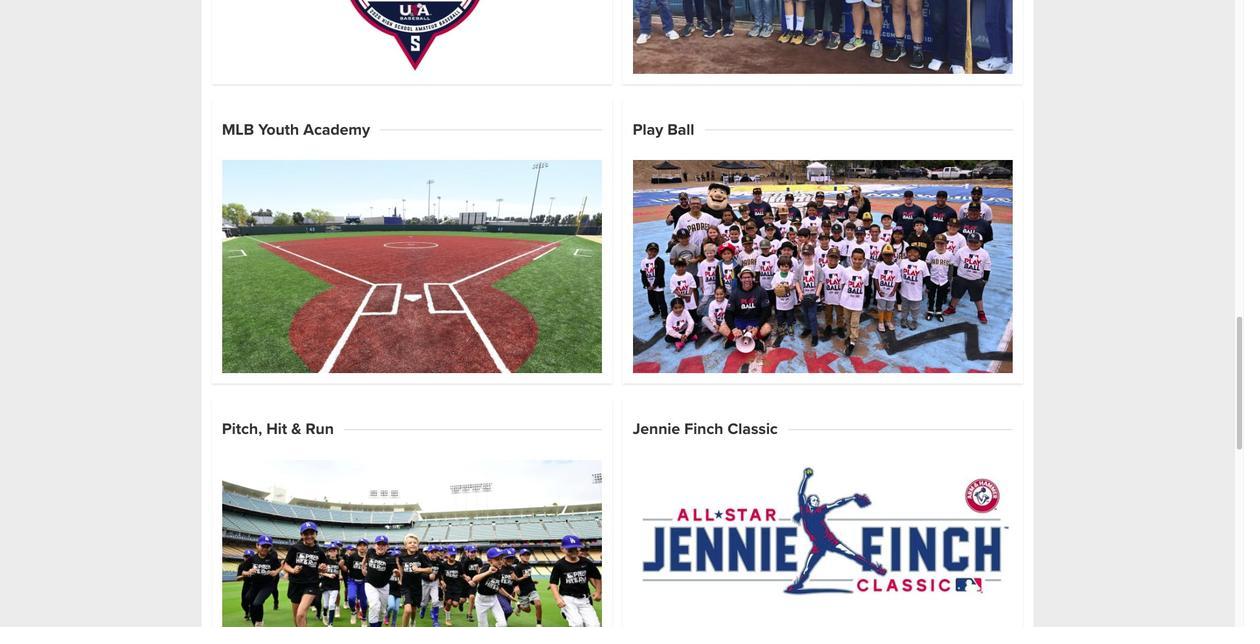 Task type: vqa. For each thing, say whether or not it's contained in the screenshot.
Ball
yes



Task type: describe. For each thing, give the bounding box(es) containing it.
pitch,
[[222, 420, 262, 439]]

run
[[305, 420, 334, 439]]

ball
[[667, 120, 694, 139]]

youth
[[258, 120, 299, 139]]

&
[[291, 420, 301, 439]]

academy
[[303, 120, 370, 139]]

jennie finch classic
[[633, 420, 778, 439]]

mlb youth academy
[[222, 120, 370, 139]]

classic
[[727, 420, 778, 439]]

pitch, hit & run
[[222, 420, 334, 439]]

mlb
[[222, 120, 254, 139]]



Task type: locate. For each thing, give the bounding box(es) containing it.
play
[[633, 120, 663, 139]]

finch
[[684, 420, 723, 439]]

hit
[[266, 420, 287, 439]]

jennie
[[633, 420, 680, 439]]

play ball
[[633, 120, 694, 139]]



